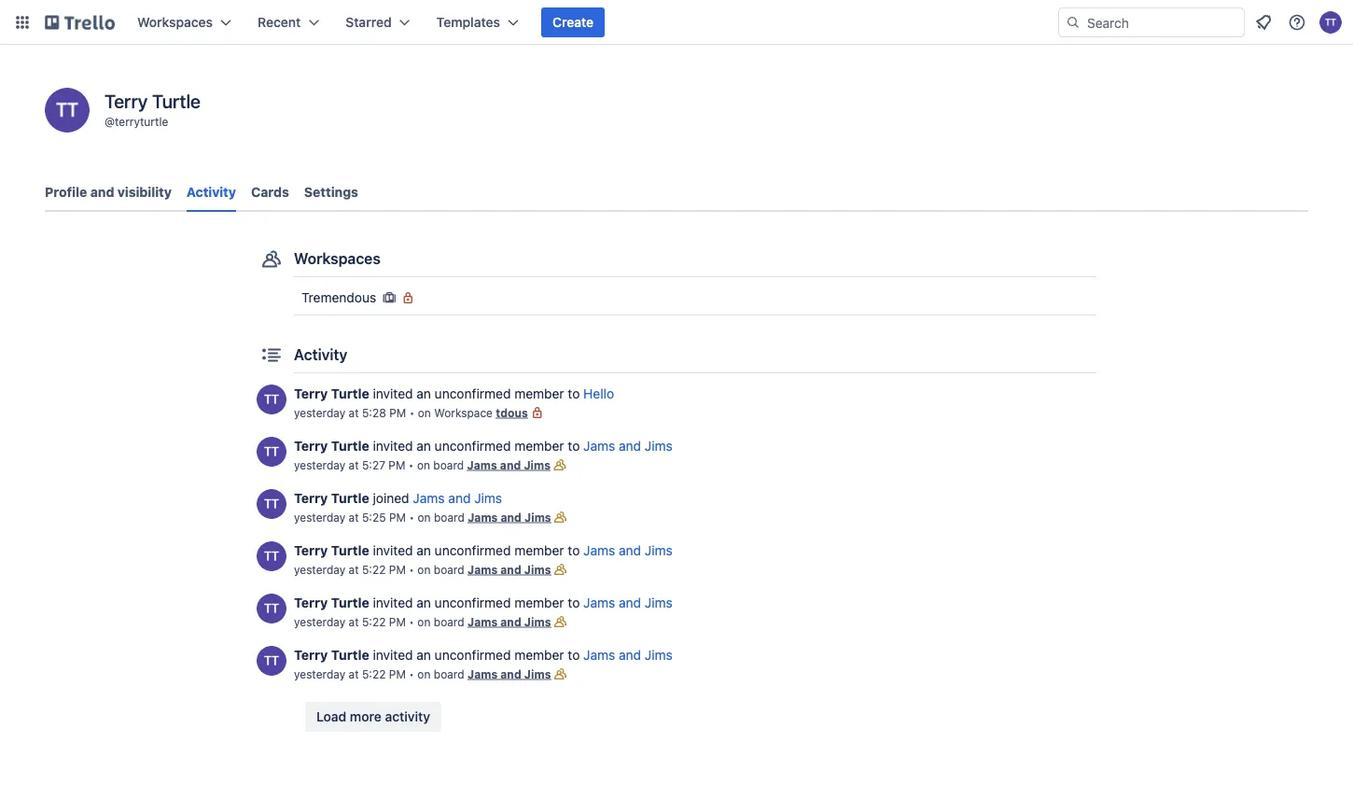 Task type: locate. For each thing, give the bounding box(es) containing it.
templates button
[[425, 7, 530, 37]]

4 terry turtle invited an unconfirmed member to jams and jims from the top
[[294, 648, 673, 663]]

yesterday
[[294, 406, 346, 419], [294, 458, 346, 472], [294, 511, 346, 524], [294, 563, 346, 576], [294, 615, 346, 628], [294, 668, 346, 681]]

1 invited from the top
[[373, 386, 413, 402]]

2 yesterday from the top
[[294, 458, 346, 472]]

an
[[417, 386, 431, 402], [417, 438, 431, 454], [417, 543, 431, 558], [417, 595, 431, 611], [417, 648, 431, 663]]

on
[[418, 406, 431, 419], [417, 458, 430, 472], [418, 511, 431, 524], [418, 563, 431, 576], [418, 615, 431, 628], [418, 668, 431, 681]]

pm for this workspace is private. it's not indexed or visible to those outside the workspace. icon on the left of the page
[[390, 406, 406, 419]]

1 horizontal spatial activity
[[294, 346, 348, 364]]

all members of the workspace can see and edit this board. image
[[551, 508, 570, 527], [551, 560, 570, 579]]

4 unconfirmed from the top
[[435, 595, 511, 611]]

1 an from the top
[[417, 386, 431, 402]]

4 board from the top
[[434, 615, 465, 628]]

0 vertical spatial workspaces
[[137, 14, 213, 30]]

turtle
[[152, 90, 201, 112], [331, 386, 370, 402], [331, 438, 370, 454], [331, 491, 370, 506], [331, 543, 370, 558], [331, 595, 370, 611], [331, 648, 370, 663]]

1 vertical spatial yesterday at 5:22 pm • on board jams and jims
[[294, 615, 551, 628]]

yesterday for this workspace is private. it's not indexed or visible to those outside the workspace. icon on the left of the page
[[294, 406, 346, 419]]

3 an from the top
[[417, 543, 431, 558]]

jams
[[584, 438, 616, 454], [467, 458, 497, 472], [413, 491, 445, 506], [468, 511, 498, 524], [584, 543, 616, 558], [468, 563, 498, 576], [584, 595, 616, 611], [468, 615, 498, 628], [584, 648, 616, 663], [468, 668, 498, 681]]

pm
[[390, 406, 406, 419], [389, 458, 406, 472], [389, 511, 406, 524], [389, 563, 406, 576], [389, 615, 406, 628], [389, 668, 406, 681]]

at
[[349, 406, 359, 419], [349, 458, 359, 472], [349, 511, 359, 524], [349, 563, 359, 576], [349, 615, 359, 628], [349, 668, 359, 681]]

jams and jims link
[[584, 438, 673, 454], [467, 458, 551, 472], [413, 491, 502, 506], [468, 511, 551, 524], [584, 543, 673, 558], [468, 563, 551, 576], [584, 595, 673, 611], [468, 615, 551, 628], [584, 648, 673, 663], [468, 668, 551, 681]]

2 board from the top
[[434, 511, 465, 524]]

1 vertical spatial all members of the workspace can see and edit this board. image
[[551, 613, 570, 631]]

4 to from the top
[[568, 595, 580, 611]]

yesterday at 5:25 pm • on board jams and jims
[[294, 511, 551, 524]]

1 vertical spatial workspaces
[[294, 250, 381, 268]]

terry
[[105, 90, 148, 112], [294, 386, 328, 402], [294, 438, 328, 454], [294, 491, 328, 506], [294, 543, 328, 558], [294, 595, 328, 611], [294, 648, 328, 663]]

yesterday at 5:28 pm • on workspace tdous
[[294, 406, 528, 419]]

4 an from the top
[[417, 595, 431, 611]]

1 all members of the workspace can see and edit this board. image from the top
[[551, 508, 570, 527]]

board for second all members of the workspace can see and edit this board. icon from the bottom of the page
[[434, 615, 465, 628]]

1 terry turtle invited an unconfirmed member to jams and jims from the top
[[294, 438, 673, 454]]

5 an from the top
[[417, 648, 431, 663]]

5 yesterday from the top
[[294, 615, 346, 628]]

workspaces
[[137, 14, 213, 30], [294, 250, 381, 268]]

member
[[515, 386, 565, 402], [515, 438, 565, 454], [515, 543, 565, 558], [515, 595, 565, 611], [515, 648, 565, 663]]

2 all members of the workspace can see and edit this board. image from the top
[[551, 560, 570, 579]]

1 to from the top
[[568, 386, 580, 402]]

invited for this workspace is private. it's not indexed or visible to those outside the workspace. icon on the left of the page
[[373, 386, 413, 402]]

unconfirmed
[[435, 386, 511, 402], [435, 438, 511, 454], [435, 543, 511, 558], [435, 595, 511, 611], [435, 648, 511, 663]]

yesterday at 5:22 pm • on board jams and jims for 1st all members of the workspace can see and edit this board. icon from the bottom of the page
[[294, 668, 551, 681]]

2 an from the top
[[417, 438, 431, 454]]

tdous
[[496, 406, 528, 419]]

on for 1st all members of the workspace can see and edit this board. icon from the bottom of the page
[[418, 668, 431, 681]]

0 vertical spatial yesterday at 5:22 pm • on board jams and jims
[[294, 563, 551, 576]]

invited for second all members of the workspace can see and edit this board. icon from the bottom of the page
[[373, 595, 413, 611]]

pm for second all members of the workspace can see and edit this board. icon from the bottom of the page
[[389, 615, 406, 628]]

6 yesterday from the top
[[294, 668, 346, 681]]

1 unconfirmed from the top
[[435, 386, 511, 402]]

activity link
[[187, 176, 236, 212]]

0 horizontal spatial activity
[[187, 184, 236, 200]]

1 yesterday from the top
[[294, 406, 346, 419]]

terry turtle (terryturtle) image
[[1320, 11, 1343, 34], [257, 489, 287, 519], [257, 542, 287, 571], [257, 646, 287, 676]]

5:22 for 1st all members of the workspace can see and edit this board. icon from the bottom of the page
[[362, 668, 386, 681]]

4 member from the top
[[515, 595, 565, 611]]

workspaces up tremendous
[[294, 250, 381, 268]]

2 unconfirmed from the top
[[435, 438, 511, 454]]

5 member from the top
[[515, 648, 565, 663]]

3 unconfirmed from the top
[[435, 543, 511, 558]]

tremendous link
[[294, 283, 1097, 313]]

terry turtle (terryturtle) image for yesterday at 5:27 pm • on board jams and jims
[[257, 437, 287, 467]]

• for first all members of the workspace can see and edit this board. icon from the top of the page
[[409, 458, 414, 472]]

5 board from the top
[[434, 668, 465, 681]]

• for second all members of the workspace can see and edit this board. icon from the bottom of the page
[[409, 615, 415, 628]]

yesterday at 5:22 pm • on board jams and jims
[[294, 563, 551, 576], [294, 615, 551, 628], [294, 668, 551, 681]]

1 vertical spatial 5:22
[[362, 615, 386, 628]]

• for 1st all members of the workspace can see and edit this board. icon from the bottom of the page
[[409, 668, 415, 681]]

joined
[[373, 491, 410, 506]]

jims
[[645, 438, 673, 454], [524, 458, 551, 472], [475, 491, 502, 506], [525, 511, 551, 524], [645, 543, 673, 558], [525, 563, 551, 576], [645, 595, 673, 611], [525, 615, 551, 628], [645, 648, 673, 663], [525, 668, 551, 681]]

2 yesterday at 5:22 pm • on board jams and jims from the top
[[294, 615, 551, 628]]

activity left cards
[[187, 184, 236, 200]]

5 invited from the top
[[373, 648, 413, 663]]

to for second all members of the workspace can see and edit this board. icon from the bottom of the page
[[568, 595, 580, 611]]

workspaces inside popup button
[[137, 14, 213, 30]]

starred button
[[335, 7, 422, 37]]

cards
[[251, 184, 289, 200]]

2 vertical spatial yesterday at 5:22 pm • on board jams and jims
[[294, 668, 551, 681]]

5 to from the top
[[568, 648, 580, 663]]

2 to from the top
[[568, 438, 580, 454]]

2 5:22 from the top
[[362, 615, 386, 628]]

an for terry turtle (terryturtle) icon related to yesterday at 5:27 pm • on board jams and jims
[[417, 438, 431, 454]]

3 terry turtle invited an unconfirmed member to jams and jims from the top
[[294, 595, 673, 611]]

all members of the workspace can see and edit this board. image
[[551, 456, 570, 474], [551, 613, 570, 631], [551, 665, 570, 683]]

activity
[[187, 184, 236, 200], [294, 346, 348, 364]]

tdous link
[[496, 406, 528, 419]]

invited
[[373, 386, 413, 402], [373, 438, 413, 454], [373, 543, 413, 558], [373, 595, 413, 611], [373, 648, 413, 663]]

this workspace is private. it's not indexed or visible to those outside the workspace. image
[[528, 403, 547, 422]]

0 vertical spatial activity
[[187, 184, 236, 200]]

recent button
[[247, 7, 331, 37]]

board
[[434, 458, 464, 472], [434, 511, 465, 524], [434, 563, 465, 576], [434, 615, 465, 628], [434, 668, 465, 681]]

1 vertical spatial all members of the workspace can see and edit this board. image
[[551, 560, 570, 579]]

4 invited from the top
[[373, 595, 413, 611]]

0 vertical spatial all members of the workspace can see and edit this board. image
[[551, 508, 570, 527]]

board for first all members of the workspace can see and edit this board. icon from the top of the page
[[434, 458, 464, 472]]

0 horizontal spatial workspaces
[[137, 14, 213, 30]]

• for this workspace is private. it's not indexed or visible to those outside the workspace. icon on the left of the page
[[410, 406, 415, 419]]

unconfirmed for second all members of the workspace can see and edit this board. icon from the bottom of the page
[[435, 595, 511, 611]]

2 vertical spatial all members of the workspace can see and edit this board. image
[[551, 665, 570, 683]]

terry turtle (terryturtle) image for yesterday at 5:22 pm • on board jams and jims
[[257, 594, 287, 624]]

terry turtle invited an unconfirmed member to jams and jims for second all members of the workspace can see and edit this board. icon from the bottom of the page
[[294, 595, 673, 611]]

more
[[350, 709, 382, 725]]

1 at from the top
[[349, 406, 359, 419]]

tremendous
[[302, 290, 376, 305]]

1 member from the top
[[515, 386, 565, 402]]

sm image
[[399, 289, 418, 307]]

activity down tremendous
[[294, 346, 348, 364]]

at for 1st all members of the workspace can see and edit this board. icon from the bottom of the page
[[349, 668, 359, 681]]

pm for first all members of the workspace can see and edit this board. icon from the top of the page
[[389, 458, 406, 472]]

1 board from the top
[[434, 458, 464, 472]]

6 at from the top
[[349, 668, 359, 681]]

on for this workspace is private. it's not indexed or visible to those outside the workspace. icon on the left of the page
[[418, 406, 431, 419]]

workspaces up terry turtle @ terryturtle
[[137, 14, 213, 30]]

5 unconfirmed from the top
[[435, 648, 511, 663]]

create button
[[542, 7, 605, 37]]

•
[[410, 406, 415, 419], [409, 458, 414, 472], [409, 511, 415, 524], [409, 563, 415, 576], [409, 615, 415, 628], [409, 668, 415, 681]]

invited for first all members of the workspace can see and edit this board. icon from the top of the page
[[373, 438, 413, 454]]

0 vertical spatial 5:22
[[362, 563, 386, 576]]

3 5:22 from the top
[[362, 668, 386, 681]]

profile and visibility
[[45, 184, 172, 200]]

2 member from the top
[[515, 438, 565, 454]]

terry turtle (terryturtle) image
[[45, 88, 90, 133], [257, 385, 287, 415], [257, 437, 287, 467], [257, 594, 287, 624]]

member for second all members of the workspace can see and edit this board. icon from the bottom of the page
[[515, 595, 565, 611]]

profile
[[45, 184, 87, 200]]

yesterday for first all members of the workspace can see and edit this board. icon from the top of the page
[[294, 458, 346, 472]]

5:22
[[362, 563, 386, 576], [362, 615, 386, 628], [362, 668, 386, 681]]

5 at from the top
[[349, 615, 359, 628]]

workspaces button
[[126, 7, 243, 37]]

terry turtle @ terryturtle
[[105, 90, 201, 128]]

unconfirmed for first all members of the workspace can see and edit this board. icon from the top of the page
[[435, 438, 511, 454]]

3 member from the top
[[515, 543, 565, 558]]

3 to from the top
[[568, 543, 580, 558]]

invited for 1st all members of the workspace can see and edit this board. icon from the bottom of the page
[[373, 648, 413, 663]]

load more activity
[[317, 709, 430, 725]]

2 all members of the workspace can see and edit this board. image from the top
[[551, 613, 570, 631]]

all members of the workspace can see and edit this board. image for jims
[[551, 508, 570, 527]]

0 vertical spatial all members of the workspace can see and edit this board. image
[[551, 456, 570, 474]]

to
[[568, 386, 580, 402], [568, 438, 580, 454], [568, 543, 580, 558], [568, 595, 580, 611], [568, 648, 580, 663]]

2 invited from the top
[[373, 438, 413, 454]]

primary element
[[0, 0, 1354, 45]]

2 vertical spatial 5:22
[[362, 668, 386, 681]]

terry turtle invited an unconfirmed member to jams and jims
[[294, 438, 673, 454], [294, 543, 673, 558], [294, 595, 673, 611], [294, 648, 673, 663]]

3 yesterday at 5:22 pm • on board jams and jims from the top
[[294, 668, 551, 681]]

2 at from the top
[[349, 458, 359, 472]]

3 all members of the workspace can see and edit this board. image from the top
[[551, 665, 570, 683]]

terry turtle invited an unconfirmed member to hello
[[294, 386, 615, 402]]

1 vertical spatial activity
[[294, 346, 348, 364]]

and
[[90, 184, 114, 200], [619, 438, 642, 454], [500, 458, 521, 472], [449, 491, 471, 506], [501, 511, 522, 524], [619, 543, 642, 558], [501, 563, 522, 576], [619, 595, 642, 611], [501, 615, 522, 628], [619, 648, 642, 663], [501, 668, 522, 681]]

workspace
[[434, 406, 493, 419]]



Task type: describe. For each thing, give the bounding box(es) containing it.
unconfirmed for 1st all members of the workspace can see and edit this board. icon from the bottom of the page
[[435, 648, 511, 663]]

unconfirmed for this workspace is private. it's not indexed or visible to those outside the workspace. icon on the left of the page
[[435, 386, 511, 402]]

terry inside terry turtle @ terryturtle
[[105, 90, 148, 112]]

at for this workspace is private. it's not indexed or visible to those outside the workspace. icon on the left of the page
[[349, 406, 359, 419]]

an for yesterday at 5:28 pm • on workspace tdous terry turtle (terryturtle) icon
[[417, 386, 431, 402]]

member for first all members of the workspace can see and edit this board. icon from the top of the page
[[515, 438, 565, 454]]

to for first all members of the workspace can see and edit this board. icon from the top of the page
[[568, 438, 580, 454]]

yesterday at 5:22 pm • on board jams and jims for second all members of the workspace can see and edit this board. icon from the bottom of the page
[[294, 615, 551, 628]]

hello link
[[584, 386, 615, 402]]

search image
[[1066, 15, 1081, 30]]

1 yesterday at 5:22 pm • on board jams and jims from the top
[[294, 563, 551, 576]]

terry turtle (terryturtle) image inside the primary element
[[1320, 11, 1343, 34]]

templates
[[437, 14, 501, 30]]

on for first all members of the workspace can see and edit this board. icon from the top of the page
[[417, 458, 430, 472]]

settings link
[[304, 176, 358, 209]]

@
[[105, 115, 115, 128]]

activity
[[385, 709, 430, 725]]

member for this workspace is private. it's not indexed or visible to those outside the workspace. icon on the left of the page
[[515, 386, 565, 402]]

create
[[553, 14, 594, 30]]

5:27
[[362, 458, 386, 472]]

3 yesterday from the top
[[294, 511, 346, 524]]

open information menu image
[[1289, 13, 1307, 32]]

5:28
[[362, 406, 386, 419]]

load
[[317, 709, 347, 725]]

terry turtle invited an unconfirmed member to jams and jims for first all members of the workspace can see and edit this board. icon from the top of the page
[[294, 438, 673, 454]]

yesterday at 5:27 pm • on board jams and jims
[[294, 458, 551, 472]]

recent
[[258, 14, 301, 30]]

4 at from the top
[[349, 563, 359, 576]]

visibility
[[118, 184, 172, 200]]

1 5:22 from the top
[[362, 563, 386, 576]]

terry turtle invited an unconfirmed member to jams and jims for 1st all members of the workspace can see and edit this board. icon from the bottom of the page
[[294, 648, 673, 663]]

starred
[[346, 14, 392, 30]]

3 invited from the top
[[373, 543, 413, 558]]

4 yesterday from the top
[[294, 563, 346, 576]]

pm for 1st all members of the workspace can see and edit this board. icon from the bottom of the page
[[389, 668, 406, 681]]

1 horizontal spatial workspaces
[[294, 250, 381, 268]]

settings
[[304, 184, 358, 200]]

load more activity link
[[305, 702, 442, 732]]

3 board from the top
[[434, 563, 465, 576]]

cards link
[[251, 176, 289, 209]]

terryturtle
[[115, 115, 168, 128]]

at for second all members of the workspace can see and edit this board. icon from the bottom of the page
[[349, 615, 359, 628]]

board for 1st all members of the workspace can see and edit this board. icon from the bottom of the page
[[434, 668, 465, 681]]

5:22 for second all members of the workspace can see and edit this board. icon from the bottom of the page
[[362, 615, 386, 628]]

on for second all members of the workspace can see and edit this board. icon from the bottom of the page
[[418, 615, 431, 628]]

3 at from the top
[[349, 511, 359, 524]]

5:25
[[362, 511, 386, 524]]

member for 1st all members of the workspace can see and edit this board. icon from the bottom of the page
[[515, 648, 565, 663]]

profile and visibility link
[[45, 176, 172, 209]]

hello
[[584, 386, 615, 402]]

to for this workspace is private. it's not indexed or visible to those outside the workspace. icon on the left of the page
[[568, 386, 580, 402]]

an for terry turtle (terryturtle) icon corresponding to yesterday at 5:22 pm • on board jams and jims
[[417, 595, 431, 611]]

Search field
[[1081, 8, 1245, 36]]

at for first all members of the workspace can see and edit this board. icon from the top of the page
[[349, 458, 359, 472]]

2 terry turtle invited an unconfirmed member to jams and jims from the top
[[294, 543, 673, 558]]

1 all members of the workspace can see and edit this board. image from the top
[[551, 456, 570, 474]]

turtle inside terry turtle @ terryturtle
[[152, 90, 201, 112]]

back to home image
[[45, 7, 115, 37]]

terry turtle (terryturtle) image for yesterday at 5:28 pm • on workspace tdous
[[257, 385, 287, 415]]

yesterday for second all members of the workspace can see and edit this board. icon from the bottom of the page
[[294, 615, 346, 628]]

0 notifications image
[[1253, 11, 1275, 34]]

terry turtle joined jams and jims
[[294, 491, 502, 506]]

sm image
[[380, 289, 399, 307]]

yesterday for 1st all members of the workspace can see and edit this board. icon from the bottom of the page
[[294, 668, 346, 681]]

all members of the workspace can see and edit this board. image for member
[[551, 560, 570, 579]]

to for 1st all members of the workspace can see and edit this board. icon from the bottom of the page
[[568, 648, 580, 663]]



Task type: vqa. For each thing, say whether or not it's contained in the screenshot.
🙌🏽 within DONE! 🙌🏽 0 CARDS MATCH FILTERS
no



